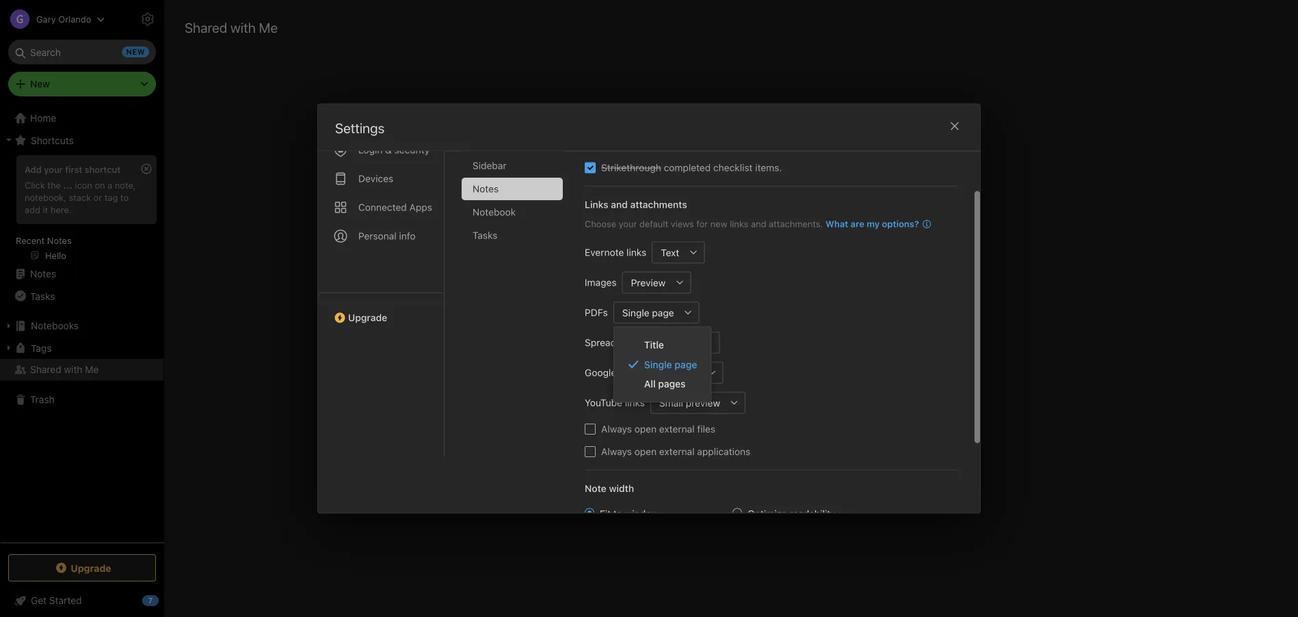 Task type: vqa. For each thing, say whether or not it's contained in the screenshot.
the leftmost tab
no



Task type: describe. For each thing, give the bounding box(es) containing it.
notes right recent
[[47, 235, 72, 246]]

tab list for choose your default views for new links and attachments.
[[462, 108, 574, 456]]

settings
[[335, 120, 385, 136]]

page inside dropdown list menu
[[675, 359, 698, 371]]

small
[[660, 398, 684, 409]]

google
[[585, 368, 617, 379]]

login
[[359, 144, 383, 156]]

tags button
[[0, 337, 164, 359]]

upgrade for the leftmost upgrade popup button
[[71, 563, 111, 574]]

attachments.
[[769, 219, 824, 229]]

spreadsheets
[[585, 337, 646, 349]]

tasks tab
[[462, 224, 563, 247]]

click the ...
[[25, 180, 72, 190]]

0 vertical spatial shared
[[185, 19, 227, 35]]

note,
[[115, 180, 136, 190]]

sidebar
[[473, 160, 507, 171]]

options?
[[883, 219, 920, 229]]

expand tags image
[[3, 343, 14, 354]]

always open external files
[[602, 424, 716, 435]]

notebooks
[[31, 321, 79, 332]]

Always open external applications checkbox
[[585, 447, 596, 458]]

login & security
[[359, 144, 430, 156]]

shared with me inside shared with me link
[[30, 364, 99, 376]]

optimize readability
[[748, 509, 836, 520]]

single page link
[[614, 355, 711, 375]]

tags
[[31, 343, 52, 354]]

0 horizontal spatial upgrade button
[[8, 555, 156, 582]]

you
[[762, 370, 780, 383]]

what
[[826, 219, 849, 229]]

your for first
[[44, 164, 63, 175]]

group inside tree
[[0, 151, 164, 269]]

always open external applications
[[602, 447, 751, 458]]

close image
[[947, 118, 964, 134]]

always for always open external applications
[[602, 447, 632, 458]]

shared with me element
[[164, 0, 1299, 618]]

show
[[801, 370, 827, 383]]

notes and notebooks shared with you will show up here.
[[592, 370, 871, 383]]

small preview
[[660, 398, 721, 409]]

tasks inside tab
[[473, 230, 498, 241]]

single inside button
[[623, 307, 650, 319]]

note
[[585, 484, 607, 495]]

my
[[867, 219, 880, 229]]

title
[[645, 340, 664, 351]]

connected apps
[[359, 202, 432, 213]]

evernote
[[585, 247, 624, 258]]

upgrade for rightmost upgrade popup button
[[348, 312, 388, 324]]

page inside button
[[652, 307, 674, 319]]

new
[[711, 219, 728, 229]]

add
[[25, 205, 40, 215]]

connected
[[359, 202, 407, 213]]

yet
[[768, 343, 785, 358]]

strikethrough
[[602, 162, 662, 173]]

width
[[609, 484, 635, 495]]

icon on a note, notebook, stack or tag to add it here.
[[25, 180, 136, 215]]

Choose default view option for PDFs field
[[614, 302, 700, 324]]

all
[[645, 379, 656, 390]]

what are my options?
[[826, 219, 920, 229]]

the
[[47, 180, 61, 190]]

google drive links
[[585, 368, 665, 379]]

fit to window
[[600, 509, 659, 520]]

2 horizontal spatial with
[[738, 370, 759, 383]]

new
[[30, 78, 50, 90]]

1 horizontal spatial upgrade button
[[318, 293, 444, 329]]

add
[[25, 164, 42, 175]]

option group containing fit to window
[[585, 507, 864, 594]]

Always open external files checkbox
[[585, 424, 596, 435]]

apps
[[410, 202, 432, 213]]

recent notes
[[16, 235, 72, 246]]

notebook
[[473, 207, 516, 218]]

trash link
[[0, 389, 164, 411]]

all pages
[[645, 379, 686, 390]]

single page button
[[614, 302, 678, 324]]

home
[[30, 113, 56, 124]]

your for default
[[619, 219, 637, 229]]

tree containing home
[[0, 107, 164, 543]]

tag
[[105, 192, 118, 202]]

first
[[65, 164, 82, 175]]

shared with me inside shared with me element
[[185, 19, 278, 35]]

fit
[[600, 509, 611, 520]]

open for always open external applications
[[635, 447, 657, 458]]

shortcuts button
[[0, 129, 164, 151]]

shortcuts
[[31, 135, 74, 146]]

click
[[25, 180, 45, 190]]

links and attachments
[[585, 199, 688, 210]]

trash
[[30, 395, 55, 406]]

tasks button
[[0, 285, 164, 307]]

up
[[830, 370, 843, 383]]

settings image
[[140, 11, 156, 27]]

notebook tab
[[462, 201, 563, 224]]

for
[[697, 219, 708, 229]]

1 vertical spatial shared
[[701, 370, 735, 383]]

Choose default view option for Evernote links field
[[652, 242, 705, 264]]

info
[[399, 231, 416, 242]]

notebook,
[[25, 192, 66, 202]]

0 vertical spatial shared
[[726, 343, 765, 358]]

...
[[63, 180, 72, 190]]

and for attachments
[[611, 199, 628, 210]]

notes inside shared with me element
[[592, 370, 622, 383]]

me inside tree
[[85, 364, 99, 376]]

title link
[[614, 336, 711, 355]]

pdfs
[[585, 307, 608, 319]]

applications
[[698, 447, 751, 458]]

single inside dropdown list menu
[[645, 359, 673, 371]]

icon
[[75, 180, 92, 190]]

youtube
[[585, 398, 623, 409]]

views
[[671, 219, 694, 229]]

expand notebooks image
[[3, 321, 14, 332]]

youtube links
[[585, 398, 645, 409]]

dropdown list menu
[[614, 336, 711, 394]]



Task type: locate. For each thing, give the bounding box(es) containing it.
1 horizontal spatial tab list
[[462, 108, 574, 456]]

default
[[640, 219, 669, 229]]

1 horizontal spatial tasks
[[473, 230, 498, 241]]

0 vertical spatial shared with me
[[185, 19, 278, 35]]

external
[[660, 424, 695, 435], [660, 447, 695, 458]]

0 vertical spatial and
[[611, 199, 628, 210]]

0 horizontal spatial tab list
[[318, 94, 445, 456]]

open up always open external applications
[[635, 424, 657, 435]]

notebooks
[[646, 370, 698, 383]]

0 vertical spatial me
[[259, 19, 278, 35]]

links
[[730, 219, 749, 229], [627, 247, 647, 258], [645, 368, 665, 379], [625, 398, 645, 409]]

0 vertical spatial open
[[635, 424, 657, 435]]

0 vertical spatial page
[[652, 307, 674, 319]]

0 horizontal spatial with
[[64, 364, 82, 376]]

tasks down 'notebook'
[[473, 230, 498, 241]]

upgrade button
[[318, 293, 444, 329], [8, 555, 156, 582]]

note width
[[585, 484, 635, 495]]

2 open from the top
[[635, 447, 657, 458]]

shared
[[726, 343, 765, 358], [701, 370, 735, 383]]

single
[[623, 307, 650, 319], [645, 359, 673, 371]]

None search field
[[18, 40, 146, 64]]

0 horizontal spatial tasks
[[30, 291, 55, 302]]

window
[[625, 509, 659, 520]]

page down choose default view option for images field at the top of the page
[[652, 307, 674, 319]]

small preview button
[[651, 392, 724, 414]]

preview button
[[623, 272, 670, 294]]

1 vertical spatial shared with me
[[30, 364, 99, 376]]

with inside tree
[[64, 364, 82, 376]]

here. right the it
[[51, 205, 72, 215]]

tab list
[[318, 94, 445, 456], [462, 108, 574, 456]]

readability
[[790, 509, 836, 520]]

your down links and attachments
[[619, 219, 637, 229]]

tab list for links and attachments
[[318, 94, 445, 456]]

&
[[385, 144, 392, 156]]

2 vertical spatial and
[[625, 370, 643, 383]]

1 vertical spatial external
[[660, 447, 695, 458]]

notes down recent notes
[[30, 269, 56, 280]]

single page down preview
[[623, 307, 674, 319]]

0 vertical spatial your
[[44, 164, 63, 175]]

open down always open external files
[[635, 447, 657, 458]]

single down preview button
[[623, 307, 650, 319]]

Choose default view option for Images field
[[623, 272, 691, 294]]

single down title
[[645, 359, 673, 371]]

notes inside tab
[[473, 183, 499, 195]]

1 horizontal spatial here.
[[846, 370, 871, 383]]

always right always open external files option
[[602, 424, 632, 435]]

1 horizontal spatial shared with me
[[185, 19, 278, 35]]

a
[[108, 180, 112, 190]]

and left the attachments.
[[751, 219, 767, 229]]

1 always from the top
[[602, 424, 632, 435]]

images
[[585, 277, 617, 288]]

upgrade inside tab list
[[348, 312, 388, 324]]

1 horizontal spatial me
[[259, 19, 278, 35]]

1 open from the top
[[635, 424, 657, 435]]

shared inside tree
[[30, 364, 61, 376]]

all pages link
[[614, 375, 711, 394]]

shared down 'tags'
[[30, 364, 61, 376]]

1 vertical spatial to
[[614, 509, 623, 520]]

shared
[[185, 19, 227, 35], [30, 364, 61, 376]]

Select218 checkbox
[[585, 163, 596, 173]]

0 vertical spatial single
[[623, 307, 650, 319]]

will
[[782, 370, 798, 383]]

shared right 'settings' image
[[185, 19, 227, 35]]

open for always open external files
[[635, 424, 657, 435]]

Choose default view option for YouTube links field
[[651, 392, 746, 414]]

your
[[44, 164, 63, 175], [619, 219, 637, 229]]

1 vertical spatial always
[[602, 447, 632, 458]]

1 vertical spatial page
[[675, 359, 698, 371]]

nothing shared yet
[[678, 343, 785, 358]]

always
[[602, 424, 632, 435], [602, 447, 632, 458]]

upgrade
[[348, 312, 388, 324], [71, 563, 111, 574]]

notes tab
[[462, 178, 563, 201]]

shared with me
[[185, 19, 278, 35], [30, 364, 99, 376]]

0 horizontal spatial shared
[[30, 364, 61, 376]]

your inside group
[[44, 164, 63, 175]]

0 vertical spatial always
[[602, 424, 632, 435]]

text
[[661, 247, 680, 259]]

strikethrough completed checklist items.
[[602, 162, 783, 173]]

0 horizontal spatial page
[[652, 307, 674, 319]]

0 vertical spatial single page
[[623, 307, 674, 319]]

1 horizontal spatial to
[[614, 509, 623, 520]]

0 vertical spatial upgrade
[[348, 312, 388, 324]]

0 horizontal spatial me
[[85, 364, 99, 376]]

1 vertical spatial me
[[85, 364, 99, 376]]

single page up pages on the bottom
[[645, 359, 698, 371]]

choose
[[585, 219, 617, 229]]

on
[[95, 180, 105, 190]]

your up the
[[44, 164, 63, 175]]

pages
[[659, 379, 686, 390]]

2 external from the top
[[660, 447, 695, 458]]

links
[[585, 199, 609, 210]]

1 vertical spatial your
[[619, 219, 637, 229]]

page
[[652, 307, 674, 319], [675, 359, 698, 371]]

external up always open external applications
[[660, 424, 695, 435]]

completed
[[664, 162, 711, 173]]

new button
[[8, 72, 156, 96]]

1 vertical spatial and
[[751, 219, 767, 229]]

0 vertical spatial to
[[120, 192, 129, 202]]

text button
[[652, 242, 683, 264]]

0 vertical spatial upgrade button
[[318, 293, 444, 329]]

preview
[[631, 277, 666, 289]]

1 vertical spatial upgrade button
[[8, 555, 156, 582]]

here. right up
[[846, 370, 871, 383]]

shared up notes and notebooks shared with you will show up here.
[[726, 343, 765, 358]]

notebooks link
[[0, 315, 164, 337]]

0 vertical spatial tasks
[[473, 230, 498, 241]]

always for always open external files
[[602, 424, 632, 435]]

2 always from the top
[[602, 447, 632, 458]]

external for files
[[660, 424, 695, 435]]

Choose default view option for Spreadsheets field
[[651, 332, 720, 354]]

here. inside shared with me element
[[846, 370, 871, 383]]

home link
[[0, 107, 164, 129]]

and right links at the top
[[611, 199, 628, 210]]

option group
[[585, 507, 864, 594]]

drive
[[619, 368, 642, 379]]

or
[[94, 192, 102, 202]]

page down nothing
[[675, 359, 698, 371]]

tab list containing sidebar
[[462, 108, 574, 456]]

preview
[[686, 398, 721, 409]]

it
[[43, 205, 48, 215]]

0 horizontal spatial upgrade
[[71, 563, 111, 574]]

single page inside single page link
[[645, 359, 698, 371]]

to right fit
[[614, 509, 623, 520]]

attachments
[[631, 199, 688, 210]]

items.
[[756, 162, 783, 173]]

1 horizontal spatial upgrade
[[348, 312, 388, 324]]

and for notebooks
[[625, 370, 643, 383]]

security
[[395, 144, 430, 156]]

tasks inside button
[[30, 291, 55, 302]]

tab list containing login & security
[[318, 94, 445, 456]]

tasks up the notebooks
[[30, 291, 55, 302]]

0 horizontal spatial to
[[120, 192, 129, 202]]

external down always open external files
[[660, 447, 695, 458]]

notes down sidebar
[[473, 183, 499, 195]]

0 vertical spatial external
[[660, 424, 695, 435]]

1 vertical spatial single page
[[645, 359, 698, 371]]

and inside shared with me element
[[625, 370, 643, 383]]

notes link
[[0, 263, 164, 285]]

to inside the icon on a note, notebook, stack or tag to add it here.
[[120, 192, 129, 202]]

0 horizontal spatial your
[[44, 164, 63, 175]]

shared down nothing shared yet
[[701, 370, 735, 383]]

always right always open external applications option at the bottom left
[[602, 447, 632, 458]]

here. inside the icon on a note, notebook, stack or tag to add it here.
[[51, 205, 72, 215]]

devices
[[359, 173, 394, 184]]

stack
[[69, 192, 91, 202]]

1 vertical spatial upgrade
[[71, 563, 111, 574]]

0 horizontal spatial shared with me
[[30, 364, 99, 376]]

personal info
[[359, 231, 416, 242]]

to
[[120, 192, 129, 202], [614, 509, 623, 520]]

shortcut
[[85, 164, 121, 175]]

single page
[[623, 307, 674, 319], [645, 359, 698, 371]]

add your first shortcut
[[25, 164, 121, 175]]

to down note,
[[120, 192, 129, 202]]

notes up the youtube
[[592, 370, 622, 383]]

Search text field
[[18, 40, 146, 64]]

are
[[851, 219, 865, 229]]

tasks
[[473, 230, 498, 241], [30, 291, 55, 302]]

0 horizontal spatial here.
[[51, 205, 72, 215]]

Choose default view option for Google Drive links field
[[670, 362, 724, 384]]

and left all
[[625, 370, 643, 383]]

1 vertical spatial open
[[635, 447, 657, 458]]

sidebar tab
[[462, 155, 563, 177]]

personal
[[359, 231, 397, 242]]

1 external from the top
[[660, 424, 695, 435]]

tree
[[0, 107, 164, 543]]

1 vertical spatial tasks
[[30, 291, 55, 302]]

external for applications
[[660, 447, 695, 458]]

1 horizontal spatial shared
[[185, 19, 227, 35]]

optimize
[[748, 509, 787, 520]]

1 vertical spatial single
[[645, 359, 673, 371]]

group containing add your first shortcut
[[0, 151, 164, 269]]

choose your default views for new links and attachments.
[[585, 219, 824, 229]]

1 vertical spatial here.
[[846, 370, 871, 383]]

single page inside single page button
[[623, 307, 674, 319]]

1 horizontal spatial page
[[675, 359, 698, 371]]

checklist
[[714, 162, 753, 173]]

with
[[231, 19, 256, 35], [64, 364, 82, 376], [738, 370, 759, 383]]

1 horizontal spatial with
[[231, 19, 256, 35]]

1 vertical spatial shared
[[30, 364, 61, 376]]

0 vertical spatial here.
[[51, 205, 72, 215]]

group
[[0, 151, 164, 269]]

1 horizontal spatial your
[[619, 219, 637, 229]]



